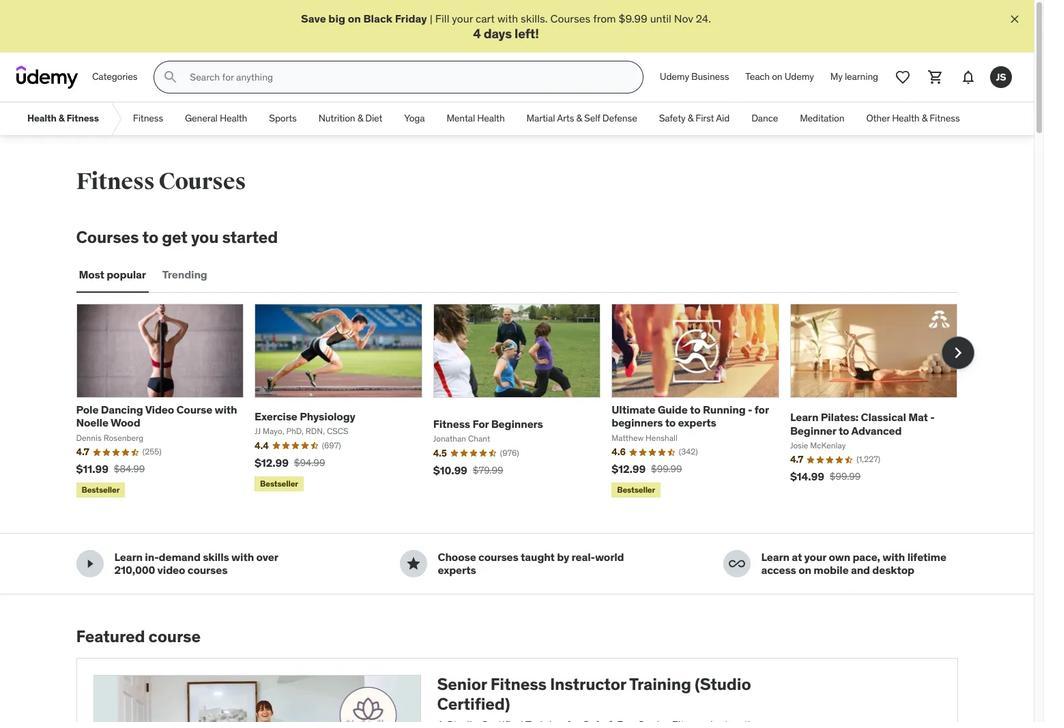 Task type: vqa. For each thing, say whether or not it's contained in the screenshot.
medium image
yes



Task type: describe. For each thing, give the bounding box(es) containing it.
with inside pole dancing video course with noelle wood
[[215, 403, 237, 417]]

nov
[[675, 12, 694, 25]]

other health & fitness
[[867, 112, 960, 125]]

2 udemy from the left
[[785, 71, 815, 83]]

fitness inside exercise physiology fitness for beginners
[[433, 417, 471, 431]]

other health & fitness link
[[856, 103, 971, 135]]

health & fitness
[[27, 112, 99, 125]]

with inside learn in-demand skills with over 210,000 video courses
[[232, 551, 254, 564]]

general health
[[185, 112, 247, 125]]

learning
[[845, 71, 879, 83]]

pole dancing video course with noelle wood link
[[76, 403, 237, 430]]

ultimate guide to running - for beginners to experts link
[[612, 403, 769, 430]]

for
[[755, 403, 769, 417]]

over
[[256, 551, 278, 564]]

fitness down shopping cart with 0 items "image"
[[930, 112, 960, 125]]

general health link
[[174, 103, 258, 135]]

shopping cart with 0 items image
[[928, 69, 944, 85]]

arrow pointing to subcategory menu links image
[[110, 103, 122, 135]]

mat
[[909, 411, 929, 424]]

medium image for learn at your own pace, with lifetime access on mobile and desktop
[[729, 556, 745, 573]]

medium image for learn in-demand skills with over 210,000 video courses
[[82, 556, 98, 573]]

fitness link
[[122, 103, 174, 135]]

210,000
[[114, 564, 155, 577]]

by
[[557, 551, 570, 564]]

categories button
[[84, 61, 146, 94]]

3 & from the left
[[577, 112, 582, 125]]

other
[[867, 112, 890, 125]]

physiology
[[300, 410, 356, 423]]

fitness right "arrow pointing to subcategory menu links" image
[[133, 112, 163, 125]]

beginners
[[491, 417, 543, 431]]

learn pilates: classical mat - beginner to advanced
[[791, 411, 935, 437]]

to left "get"
[[142, 227, 158, 248]]

left!
[[515, 26, 539, 42]]

to right guide
[[690, 403, 701, 417]]

taught
[[521, 551, 555, 564]]

senior fitness instructor training (studio certified)
[[437, 674, 752, 715]]

pole dancing video course with noelle wood
[[76, 403, 237, 430]]

to inside the learn pilates: classical mat - beginner to advanced
[[839, 424, 850, 437]]

advanced
[[852, 424, 902, 437]]

learn for learn pilates: classical mat - beginner to advanced
[[791, 411, 819, 424]]

my learning link
[[823, 61, 887, 94]]

featured
[[76, 627, 145, 648]]

big
[[329, 12, 346, 25]]

yoga
[[404, 112, 425, 125]]

aid
[[717, 112, 730, 125]]

certified)
[[437, 694, 510, 715]]

learn for learn in-demand skills with over 210,000 video courses
[[114, 551, 143, 564]]

learn pilates: classical mat - beginner to advanced link
[[791, 411, 935, 437]]

medium image
[[405, 556, 422, 573]]

- for running
[[748, 403, 753, 417]]

& for safety
[[688, 112, 694, 125]]

safety
[[659, 112, 686, 125]]

defense
[[603, 112, 638, 125]]

for
[[473, 417, 489, 431]]

running
[[703, 403, 746, 417]]

first
[[696, 112, 715, 125]]

course
[[177, 403, 213, 417]]

(studio
[[695, 674, 752, 695]]

- for mat
[[931, 411, 935, 424]]

demand
[[159, 551, 201, 564]]

fill
[[435, 12, 450, 25]]

training
[[630, 674, 692, 695]]

experts inside choose courses taught by real-world experts
[[438, 564, 476, 577]]

24.
[[696, 12, 712, 25]]

meditation link
[[790, 103, 856, 135]]

my
[[831, 71, 843, 83]]

with inside the learn at your own pace, with lifetime access on mobile and desktop
[[883, 551, 906, 564]]

wood
[[111, 416, 140, 430]]

skills
[[203, 551, 229, 564]]

fitness courses
[[76, 167, 246, 196]]

learn at your own pace, with lifetime access on mobile and desktop
[[762, 551, 947, 577]]

fitness for beginners link
[[433, 417, 543, 431]]

guide
[[658, 403, 688, 417]]

course
[[149, 627, 201, 648]]

exercise physiology fitness for beginners
[[255, 410, 543, 431]]

trending
[[162, 268, 207, 282]]

next image
[[947, 342, 969, 364]]

sports link
[[258, 103, 308, 135]]

world
[[595, 551, 624, 564]]

with inside save big on black friday | fill your cart with skills. courses from $9.99 until nov 24. 4 days left!
[[498, 12, 518, 25]]

teach on udemy
[[746, 71, 815, 83]]

udemy image
[[16, 66, 79, 89]]

exercise physiology link
[[255, 410, 356, 423]]

self
[[585, 112, 601, 125]]

martial
[[527, 112, 555, 125]]

classical
[[861, 411, 907, 424]]

trending button
[[160, 259, 210, 292]]

notifications image
[[961, 69, 977, 85]]

friday
[[395, 12, 427, 25]]

you
[[191, 227, 219, 248]]

nutrition & diet link
[[308, 103, 394, 135]]

safety & first aid
[[659, 112, 730, 125]]

save big on black friday | fill your cart with skills. courses from $9.99 until nov 24. 4 days left!
[[301, 12, 712, 42]]

beginners
[[612, 416, 663, 430]]

your inside save big on black friday | fill your cart with skills. courses from $9.99 until nov 24. 4 days left!
[[452, 12, 473, 25]]

courses inside save big on black friday | fill your cart with skills. courses from $9.99 until nov 24. 4 days left!
[[551, 12, 591, 25]]

most
[[79, 268, 104, 282]]

ultimate
[[612, 403, 656, 417]]



Task type: locate. For each thing, give the bounding box(es) containing it.
2 vertical spatial on
[[799, 564, 812, 577]]

learn inside the learn pilates: classical mat - beginner to advanced
[[791, 411, 819, 424]]

0 horizontal spatial udemy
[[660, 71, 690, 83]]

2 vertical spatial courses
[[76, 227, 139, 248]]

from
[[594, 12, 616, 25]]

video
[[157, 564, 185, 577]]

experts inside ultimate guide to running - for beginners to experts
[[678, 416, 717, 430]]

learn in-demand skills with over 210,000 video courses
[[114, 551, 278, 577]]

& left self
[[577, 112, 582, 125]]

courses up most popular
[[76, 227, 139, 248]]

0 vertical spatial your
[[452, 12, 473, 25]]

1 & from the left
[[58, 112, 65, 125]]

1 horizontal spatial on
[[772, 71, 783, 83]]

health & fitness link
[[16, 103, 110, 135]]

& left diet
[[358, 112, 363, 125]]

4 health from the left
[[893, 112, 920, 125]]

udemy business
[[660, 71, 730, 83]]

1 horizontal spatial courses
[[159, 167, 246, 196]]

1 horizontal spatial your
[[805, 551, 827, 564]]

fitness inside "link"
[[67, 112, 99, 125]]

-
[[748, 403, 753, 417], [931, 411, 935, 424]]

on left mobile
[[799, 564, 812, 577]]

fitness left "arrow pointing to subcategory menu links" image
[[67, 112, 99, 125]]

& for health
[[58, 112, 65, 125]]

0 horizontal spatial -
[[748, 403, 753, 417]]

medium image
[[82, 556, 98, 573], [729, 556, 745, 573]]

2 horizontal spatial courses
[[551, 12, 591, 25]]

arts
[[557, 112, 574, 125]]

health for mental health
[[478, 112, 505, 125]]

health right "mental"
[[478, 112, 505, 125]]

with
[[498, 12, 518, 25], [215, 403, 237, 417], [232, 551, 254, 564], [883, 551, 906, 564]]

on right big
[[348, 12, 361, 25]]

senior
[[437, 674, 487, 695]]

2 medium image from the left
[[729, 556, 745, 573]]

ultimate guide to running - for beginners to experts
[[612, 403, 769, 430]]

learn for learn at your own pace, with lifetime access on mobile and desktop
[[762, 551, 790, 564]]

learn left pilates:
[[791, 411, 819, 424]]

started
[[222, 227, 278, 248]]

0 horizontal spatial courses
[[188, 564, 228, 577]]

on inside save big on black friday | fill your cart with skills. courses from $9.99 until nov 24. 4 days left!
[[348, 12, 361, 25]]

1 vertical spatial on
[[772, 71, 783, 83]]

real-
[[572, 551, 595, 564]]

carousel element
[[76, 304, 975, 501]]

with right pace,
[[883, 551, 906, 564]]

&
[[58, 112, 65, 125], [358, 112, 363, 125], [577, 112, 582, 125], [688, 112, 694, 125], [922, 112, 928, 125]]

courses up you
[[159, 167, 246, 196]]

learn left in-
[[114, 551, 143, 564]]

at
[[792, 551, 803, 564]]

udemy
[[660, 71, 690, 83], [785, 71, 815, 83]]

1 horizontal spatial -
[[931, 411, 935, 424]]

|
[[430, 12, 433, 25]]

5 & from the left
[[922, 112, 928, 125]]

js link
[[985, 61, 1018, 94]]

health for general health
[[220, 112, 247, 125]]

your inside the learn at your own pace, with lifetime access on mobile and desktop
[[805, 551, 827, 564]]

teach on udemy link
[[738, 61, 823, 94]]

4
[[473, 26, 481, 42]]

medium image left access at the bottom right of page
[[729, 556, 745, 573]]

udemy left my
[[785, 71, 815, 83]]

on inside the learn at your own pace, with lifetime access on mobile and desktop
[[799, 564, 812, 577]]

experts
[[678, 416, 717, 430], [438, 564, 476, 577]]

fitness left for
[[433, 417, 471, 431]]

instructor
[[550, 674, 627, 695]]

& for nutrition
[[358, 112, 363, 125]]

martial arts & self defense
[[527, 112, 638, 125]]

udemy left business
[[660, 71, 690, 83]]

& left first
[[688, 112, 694, 125]]

with left over at the bottom of page
[[232, 551, 254, 564]]

& down shopping cart with 0 items "image"
[[922, 112, 928, 125]]

1 horizontal spatial udemy
[[785, 71, 815, 83]]

0 horizontal spatial experts
[[438, 564, 476, 577]]

submit search image
[[163, 69, 179, 85]]

teach
[[746, 71, 770, 83]]

2 horizontal spatial on
[[799, 564, 812, 577]]

- inside ultimate guide to running - for beginners to experts
[[748, 403, 753, 417]]

lifetime
[[908, 551, 947, 564]]

dance
[[752, 112, 779, 125]]

in-
[[145, 551, 159, 564]]

with up days
[[498, 12, 518, 25]]

Search for anything text field
[[187, 66, 627, 89]]

fitness right senior
[[491, 674, 547, 695]]

pilates:
[[821, 411, 859, 424]]

4 & from the left
[[688, 112, 694, 125]]

to right beginners at the bottom of page
[[666, 416, 676, 430]]

most popular button
[[76, 259, 149, 292]]

$9.99
[[619, 12, 648, 25]]

own
[[829, 551, 851, 564]]

sports
[[269, 112, 297, 125]]

- inside the learn pilates: classical mat - beginner to advanced
[[931, 411, 935, 424]]

diet
[[366, 112, 383, 125]]

mental
[[447, 112, 475, 125]]

health inside "link"
[[27, 112, 57, 125]]

most popular
[[79, 268, 146, 282]]

js
[[997, 71, 1007, 83]]

mental health
[[447, 112, 505, 125]]

1 horizontal spatial experts
[[678, 416, 717, 430]]

my learning
[[831, 71, 879, 83]]

0 vertical spatial courses
[[551, 12, 591, 25]]

0 horizontal spatial medium image
[[82, 556, 98, 573]]

0 vertical spatial on
[[348, 12, 361, 25]]

health down udemy image
[[27, 112, 57, 125]]

3 health from the left
[[478, 112, 505, 125]]

get
[[162, 227, 188, 248]]

desktop
[[873, 564, 915, 577]]

- left for
[[748, 403, 753, 417]]

1 vertical spatial experts
[[438, 564, 476, 577]]

experts right beginners at the bottom of page
[[678, 416, 717, 430]]

2 & from the left
[[358, 112, 363, 125]]

1 vertical spatial your
[[805, 551, 827, 564]]

martial arts & self defense link
[[516, 103, 648, 135]]

experts right medium image
[[438, 564, 476, 577]]

courses inside choose courses taught by real-world experts
[[479, 551, 519, 564]]

health
[[27, 112, 57, 125], [220, 112, 247, 125], [478, 112, 505, 125], [893, 112, 920, 125]]

health right other on the right of page
[[893, 112, 920, 125]]

1 horizontal spatial courses
[[479, 551, 519, 564]]

1 udemy from the left
[[660, 71, 690, 83]]

courses left taught in the bottom of the page
[[479, 551, 519, 564]]

learn inside learn in-demand skills with over 210,000 video courses
[[114, 551, 143, 564]]

your right fill at the left top of the page
[[452, 12, 473, 25]]

1 medium image from the left
[[82, 556, 98, 573]]

courses
[[551, 12, 591, 25], [159, 167, 246, 196], [76, 227, 139, 248]]

0 horizontal spatial your
[[452, 12, 473, 25]]

1 vertical spatial courses
[[159, 167, 246, 196]]

udemy business link
[[652, 61, 738, 94]]

exercise
[[255, 410, 298, 423]]

mobile
[[814, 564, 849, 577]]

general
[[185, 112, 218, 125]]

0 horizontal spatial on
[[348, 12, 361, 25]]

to right beginner
[[839, 424, 850, 437]]

courses
[[479, 551, 519, 564], [188, 564, 228, 577]]

wishlist image
[[895, 69, 912, 85]]

- right mat
[[931, 411, 935, 424]]

safety & first aid link
[[648, 103, 741, 135]]

days
[[484, 26, 512, 42]]

and
[[852, 564, 871, 577]]

on right teach
[[772, 71, 783, 83]]

yoga link
[[394, 103, 436, 135]]

courses to get you started
[[76, 227, 278, 248]]

courses inside learn in-demand skills with over 210,000 video courses
[[188, 564, 228, 577]]

mental health link
[[436, 103, 516, 135]]

skills.
[[521, 12, 548, 25]]

to
[[142, 227, 158, 248], [690, 403, 701, 417], [666, 416, 676, 430], [839, 424, 850, 437]]

learn left "at"
[[762, 551, 790, 564]]

on
[[348, 12, 361, 25], [772, 71, 783, 83], [799, 564, 812, 577]]

& inside "link"
[[58, 112, 65, 125]]

save
[[301, 12, 326, 25]]

2 health from the left
[[220, 112, 247, 125]]

learn
[[791, 411, 819, 424], [114, 551, 143, 564], [762, 551, 790, 564]]

& down udemy image
[[58, 112, 65, 125]]

0 horizontal spatial courses
[[76, 227, 139, 248]]

fitness inside senior fitness instructor training (studio certified)
[[491, 674, 547, 695]]

fitness down "arrow pointing to subcategory menu links" image
[[76, 167, 155, 196]]

your right "at"
[[805, 551, 827, 564]]

choose
[[438, 551, 476, 564]]

close image
[[1009, 12, 1022, 26]]

beginner
[[791, 424, 837, 437]]

health right general
[[220, 112, 247, 125]]

courses right video
[[188, 564, 228, 577]]

1 horizontal spatial medium image
[[729, 556, 745, 573]]

1 health from the left
[[27, 112, 57, 125]]

0 vertical spatial experts
[[678, 416, 717, 430]]

with right course
[[215, 403, 237, 417]]

featured course
[[76, 627, 201, 648]]

courses left from
[[551, 12, 591, 25]]

health for other health & fitness
[[893, 112, 920, 125]]

until
[[651, 12, 672, 25]]

medium image left 210,000
[[82, 556, 98, 573]]

choose courses taught by real-world experts
[[438, 551, 624, 577]]

learn inside the learn at your own pace, with lifetime access on mobile and desktop
[[762, 551, 790, 564]]



